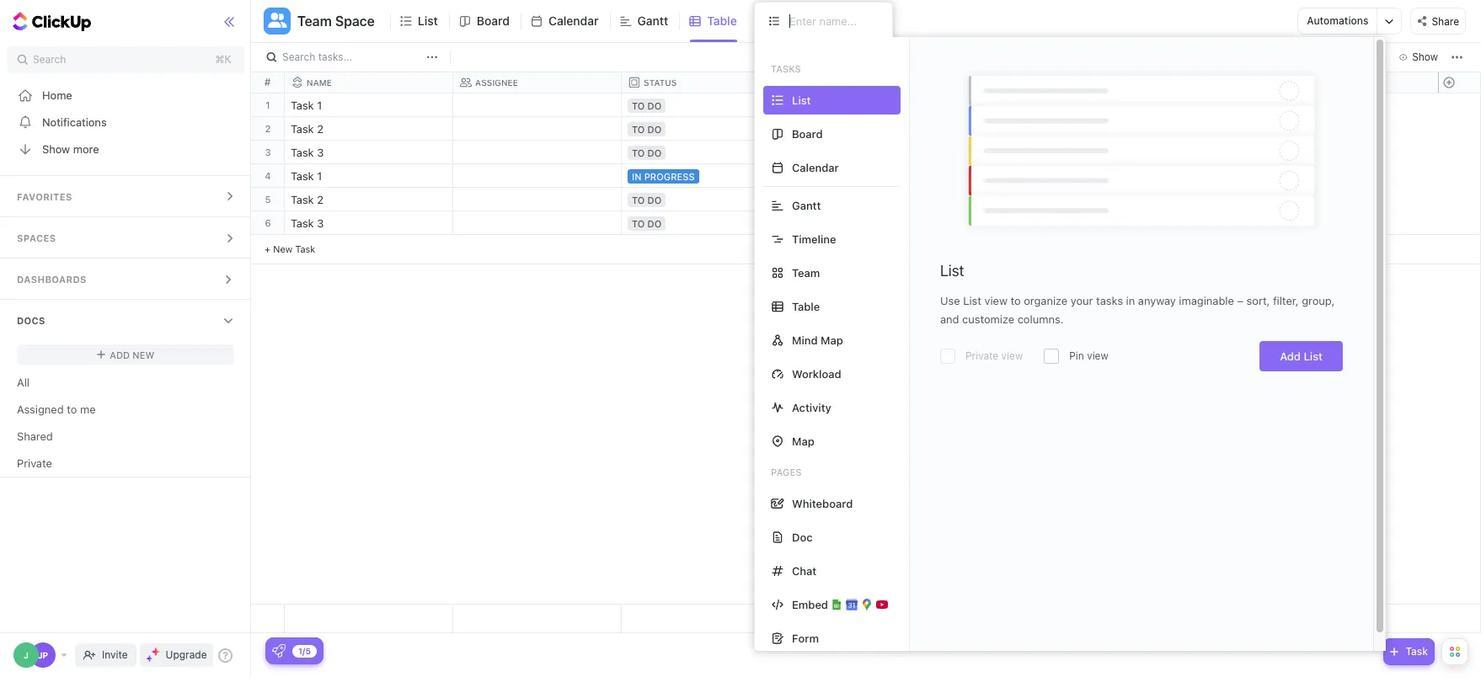 Task type: locate. For each thing, give the bounding box(es) containing it.
0 horizontal spatial map
[[792, 435, 815, 448]]

6 set priority element from the top
[[957, 212, 982, 238]]

automations
[[1308, 14, 1369, 27]]

progress
[[645, 171, 695, 182]]

press space to select this row. row containing task 1
[[285, 164, 1128, 191]]

organize
[[1024, 294, 1068, 308]]

pin view
[[1070, 350, 1109, 362]]

board link
[[477, 0, 517, 42]]

add left new
[[110, 349, 130, 360]]

shared
[[17, 430, 53, 443]]

3 to do cell from the top
[[622, 141, 791, 164]]

to do for 2 set priority image's 'to do' cell
[[632, 195, 662, 206]]

show more
[[42, 142, 99, 156]]

3 down ‎task 2
[[317, 146, 324, 159]]

1 do from the top
[[648, 100, 662, 111]]

share button
[[1412, 8, 1467, 35]]

set priority image for 2
[[957, 118, 982, 143]]

4 to do from the top
[[632, 195, 662, 206]]

map down activity
[[792, 435, 815, 448]]

team down the timeline
[[792, 266, 821, 279]]

task for 6th set priority element from the top
[[291, 217, 314, 230]]

2 left ‎task 2
[[265, 123, 271, 134]]

1 up ‎task 2
[[317, 99, 322, 112]]

task 3 for third set priority element
[[291, 146, 324, 159]]

gantt up the timeline
[[792, 199, 821, 212]]

more
[[73, 142, 99, 156]]

team
[[298, 13, 332, 29], [792, 266, 821, 279]]

add
[[110, 349, 130, 360], [1281, 350, 1302, 363]]

do for 'to do' cell corresponding to 3's set priority icon
[[648, 148, 662, 158]]

set priority image for 2
[[957, 189, 982, 214]]

team for team space
[[298, 13, 332, 29]]

1 task 3 from the top
[[291, 146, 324, 159]]

list right use
[[964, 294, 982, 308]]

to do cell for set priority image related to 3
[[622, 212, 791, 234]]

–
[[1238, 294, 1244, 308]]

task 3 down ‎task 2
[[291, 146, 324, 159]]

3 set priority image from the top
[[957, 165, 982, 191]]

5 to do cell from the top
[[622, 212, 791, 234]]

3 for 'to do' cell corresponding to 3's set priority icon
[[317, 146, 324, 159]]

1 set priority image from the top
[[957, 94, 982, 120]]

press space to select this row. row containing ‎task 2
[[285, 117, 1128, 143]]

to for 2 set priority icon
[[632, 124, 645, 135]]

assigned
[[17, 403, 64, 416]]

task 3 down task 2
[[291, 217, 324, 230]]

task 3
[[291, 146, 324, 159], [291, 217, 324, 230]]

0 horizontal spatial calendar
[[549, 13, 599, 28]]

onboarding checklist button image
[[272, 645, 286, 658]]

favorites button
[[0, 176, 252, 217]]

private for private view
[[966, 350, 999, 362]]

workload
[[792, 367, 842, 381]]

1 vertical spatial private
[[17, 456, 52, 470]]

2 set priority element from the top
[[957, 118, 982, 143]]

1 horizontal spatial in
[[1127, 294, 1136, 308]]

list link
[[418, 0, 445, 42]]

2 task 3 from the top
[[291, 217, 324, 230]]

to for 2 set priority image
[[632, 195, 645, 206]]

calendar up the timeline
[[792, 161, 839, 174]]

‎task for ‎task 1
[[291, 99, 314, 112]]

in inside "use list view to organize your tasks in anyway imaginable – sort, filter, group, and customize columns."
[[1127, 294, 1136, 308]]

0 vertical spatial task 3
[[291, 146, 324, 159]]

in inside cell
[[632, 171, 642, 182]]

1 horizontal spatial table
[[792, 300, 820, 313]]

row
[[285, 72, 1128, 94]]

to do cell for 3's set priority icon
[[622, 141, 791, 164]]

1 for task 1
[[317, 169, 322, 183]]

search up home
[[33, 53, 66, 66]]

private
[[966, 350, 999, 362], [17, 456, 52, 470]]

‎task
[[291, 99, 314, 112], [291, 122, 314, 136]]

showing subtasks button
[[1064, 47, 1175, 67]]

1 horizontal spatial add
[[1281, 350, 1302, 363]]

private down shared at bottom left
[[17, 456, 52, 470]]

to do cell for set priority image corresponding to 1
[[622, 94, 791, 116]]

1 horizontal spatial team
[[792, 266, 821, 279]]

map
[[821, 333, 844, 347], [792, 435, 815, 448]]

view inside "use list view to organize your tasks in anyway imaginable – sort, filter, group, and customize columns."
[[985, 294, 1008, 308]]

0 vertical spatial private
[[966, 350, 999, 362]]

row group containing 1 2 3 4 5 6
[[251, 94, 285, 265]]

private for private
[[17, 456, 52, 470]]

1 vertical spatial in
[[1127, 294, 1136, 308]]

gantt
[[638, 13, 669, 28], [792, 199, 821, 212]]

1 horizontal spatial search
[[282, 51, 316, 63]]

gantt link
[[638, 0, 675, 42]]

4
[[265, 170, 271, 181]]

1 up task 2
[[317, 169, 322, 183]]

0 horizontal spatial board
[[477, 13, 510, 28]]

do
[[648, 100, 662, 111], [648, 124, 662, 135], [648, 148, 662, 158], [648, 195, 662, 206], [648, 218, 662, 229]]

all
[[17, 376, 30, 389]]

list
[[418, 13, 438, 28], [941, 262, 965, 280], [964, 294, 982, 308], [1304, 350, 1324, 363]]

2 inside 1 2 3 4 5 6
[[265, 123, 271, 134]]

2 to do cell from the top
[[622, 117, 791, 140]]

4 to do cell from the top
[[622, 188, 791, 211]]

2 down task 1
[[317, 193, 324, 207]]

view
[[985, 294, 1008, 308], [1002, 350, 1024, 362], [1088, 350, 1109, 362]]

search
[[282, 51, 316, 63], [33, 53, 66, 66]]

set priority image for 1
[[957, 94, 982, 120]]

set priority image
[[957, 118, 982, 143], [957, 142, 982, 167], [957, 165, 982, 191]]

3 set priority image from the top
[[957, 212, 982, 238]]

press space to select this row. row containing ‎task 1
[[285, 94, 1128, 120]]

view for pin
[[1088, 350, 1109, 362]]

3 up 4
[[265, 147, 271, 158]]

2
[[317, 122, 324, 136], [265, 123, 271, 134], [317, 193, 324, 207]]

2 ‎task from the top
[[291, 122, 314, 136]]

2 for 1
[[265, 123, 271, 134]]

to inside sidebar navigation
[[67, 403, 77, 416]]

docs
[[17, 315, 45, 326]]

0 horizontal spatial in
[[632, 171, 642, 182]]

in left progress
[[632, 171, 642, 182]]

chat
[[792, 564, 817, 578]]

Enter name... field
[[788, 13, 879, 29]]

search left tasks...
[[282, 51, 316, 63]]

1 horizontal spatial board
[[792, 127, 823, 140]]

1 vertical spatial gantt
[[792, 199, 821, 212]]

to inside "use list view to organize your tasks in anyway imaginable – sort, filter, group, and customize columns."
[[1011, 294, 1021, 308]]

and
[[941, 313, 960, 326]]

6
[[265, 217, 271, 228]]

5 to do from the top
[[632, 218, 662, 229]]

task
[[291, 146, 314, 159], [291, 169, 314, 183], [291, 193, 314, 207], [291, 217, 314, 230], [295, 244, 316, 255], [1406, 646, 1429, 658]]

use
[[941, 294, 961, 308]]

2 set priority image from the top
[[957, 142, 982, 167]]

map right 'mind'
[[821, 333, 844, 347]]

2 do from the top
[[648, 124, 662, 135]]

search for search tasks...
[[282, 51, 316, 63]]

set priority element
[[957, 94, 982, 120], [957, 118, 982, 143], [957, 142, 982, 167], [957, 165, 982, 191], [957, 189, 982, 214], [957, 212, 982, 238]]

add inside sidebar navigation
[[110, 349, 130, 360]]

private inside sidebar navigation
[[17, 456, 52, 470]]

1 to do from the top
[[632, 100, 662, 111]]

3 down task 2
[[317, 217, 324, 230]]

table up 'mind'
[[792, 300, 820, 313]]

0 horizontal spatial private
[[17, 456, 52, 470]]

anyway
[[1139, 294, 1177, 308]]

0 horizontal spatial add
[[110, 349, 130, 360]]

3 do from the top
[[648, 148, 662, 158]]

search inside sidebar navigation
[[33, 53, 66, 66]]

to do for 2 set priority icon's 'to do' cell
[[632, 124, 662, 135]]

to do for 'to do' cell associated with set priority image corresponding to 1
[[632, 100, 662, 111]]

view right pin
[[1088, 350, 1109, 362]]

to do cell for 2 set priority icon
[[622, 117, 791, 140]]

3 for 'to do' cell corresponding to set priority image related to 3
[[317, 217, 324, 230]]

do for 'to do' cell associated with set priority image corresponding to 1
[[648, 100, 662, 111]]

0 vertical spatial in
[[632, 171, 642, 182]]

show
[[42, 142, 70, 156]]

task 3 for 6th set priority element from the top
[[291, 217, 324, 230]]

2 to do from the top
[[632, 124, 662, 135]]

activity
[[792, 401, 832, 414]]

0 vertical spatial map
[[821, 333, 844, 347]]

1 horizontal spatial calendar
[[792, 161, 839, 174]]

1 down #
[[266, 99, 270, 110]]

board down tasks
[[792, 127, 823, 140]]

upgrade link
[[140, 644, 214, 668]]

press space to select this row. row containing 4
[[251, 164, 285, 188]]

team inside button
[[298, 13, 332, 29]]

1 horizontal spatial private
[[966, 350, 999, 362]]

0 vertical spatial ‎task
[[291, 99, 314, 112]]

group,
[[1303, 294, 1336, 308]]

1 vertical spatial task 3
[[291, 217, 324, 230]]

sidebar navigation
[[0, 0, 252, 678]]

table
[[707, 13, 737, 28], [792, 300, 820, 313]]

1 ‎task from the top
[[291, 99, 314, 112]]

whiteboard
[[792, 497, 853, 510]]

press space to select this row. row
[[251, 94, 285, 117], [285, 94, 1128, 120], [251, 117, 285, 141], [285, 117, 1128, 143], [251, 141, 285, 164], [285, 141, 1128, 167], [251, 164, 285, 188], [285, 164, 1128, 191], [251, 188, 285, 212], [285, 188, 1128, 214], [251, 212, 285, 235], [285, 212, 1128, 238], [285, 605, 1128, 634]]

3 to do from the top
[[632, 148, 662, 158]]

‎task up ‎task 2
[[291, 99, 314, 112]]

do for 2 set priority image's 'to do' cell
[[648, 195, 662, 206]]

in progress cell
[[622, 164, 791, 187]]

press space to select this row. row containing 5
[[251, 188, 285, 212]]

to
[[632, 100, 645, 111], [632, 124, 645, 135], [632, 148, 645, 158], [632, 195, 645, 206], [632, 218, 645, 229], [1011, 294, 1021, 308], [67, 403, 77, 416]]

1 to do cell from the top
[[622, 94, 791, 116]]

0 horizontal spatial table
[[707, 13, 737, 28]]

add down filter,
[[1281, 350, 1302, 363]]

to do cell
[[622, 94, 791, 116], [622, 117, 791, 140], [622, 141, 791, 164], [622, 188, 791, 211], [622, 212, 791, 234]]

0 vertical spatial team
[[298, 13, 332, 29]]

set priority image
[[957, 94, 982, 120], [957, 189, 982, 214], [957, 212, 982, 238]]

board inside "link"
[[477, 13, 510, 28]]

new
[[273, 244, 293, 255]]

task 2
[[291, 193, 324, 207]]

1
[[317, 99, 322, 112], [266, 99, 270, 110], [317, 169, 322, 183]]

1 vertical spatial ‎task
[[291, 122, 314, 136]]

row group containing ‎task 1
[[285, 94, 1128, 265]]

1 set priority image from the top
[[957, 118, 982, 143]]

1 horizontal spatial map
[[821, 333, 844, 347]]

‎task 1
[[291, 99, 322, 112]]

4 do from the top
[[648, 195, 662, 206]]

row group
[[251, 94, 285, 265], [285, 94, 1128, 265], [1439, 94, 1481, 265], [1439, 605, 1481, 633]]

board right list link on the left top of the page
[[477, 13, 510, 28]]

to do
[[632, 100, 662, 111], [632, 124, 662, 135], [632, 148, 662, 158], [632, 195, 662, 206], [632, 218, 662, 229]]

in right tasks
[[1127, 294, 1136, 308]]

2 set priority image from the top
[[957, 189, 982, 214]]

0 vertical spatial board
[[477, 13, 510, 28]]

team up search tasks...
[[298, 13, 332, 29]]

dashboards
[[17, 274, 87, 285]]

subtasks
[[1126, 51, 1170, 63]]

5
[[265, 194, 271, 205]]

1 vertical spatial team
[[792, 266, 821, 279]]

table left "view" dropdown button
[[707, 13, 737, 28]]

3 set priority element from the top
[[957, 142, 982, 167]]

set priority image for 3
[[957, 142, 982, 167]]

to for set priority image corresponding to 1
[[632, 100, 645, 111]]

add for add new
[[110, 349, 130, 360]]

table link
[[707, 0, 744, 42]]

gantt left 'table' 'link' at top
[[638, 13, 669, 28]]

list left board "link"
[[418, 13, 438, 28]]

view down the customize
[[1002, 350, 1024, 362]]

1 set priority element from the top
[[957, 94, 982, 120]]

calendar right board "link"
[[549, 13, 599, 28]]

0 vertical spatial table
[[707, 13, 737, 28]]

do for 2 set priority icon's 'to do' cell
[[648, 124, 662, 135]]

grid
[[251, 72, 1482, 634]]

private down the customize
[[966, 350, 999, 362]]

task for third set priority element
[[291, 146, 314, 159]]

0 horizontal spatial team
[[298, 13, 332, 29]]

tasks
[[771, 63, 801, 74]]

in
[[632, 171, 642, 182], [1127, 294, 1136, 308]]

5 do from the top
[[648, 218, 662, 229]]

1 vertical spatial calendar
[[792, 161, 839, 174]]

‎task down ‎task 1
[[291, 122, 314, 136]]

to do for 'to do' cell corresponding to set priority image related to 3
[[632, 218, 662, 229]]

cell
[[454, 94, 622, 116], [791, 94, 959, 116], [454, 117, 622, 140], [791, 117, 959, 140], [454, 141, 622, 164], [791, 141, 959, 164], [454, 164, 622, 187], [791, 164, 959, 187], [454, 188, 622, 211], [791, 188, 959, 211], [454, 212, 622, 234], [791, 212, 959, 234], [959, 605, 1128, 633]]

me
[[1197, 51, 1211, 63]]

1 2 3 4 5 6
[[265, 99, 271, 228]]

tasks...
[[318, 51, 353, 63]]

view up the customize
[[985, 294, 1008, 308]]

2 down ‎task 1
[[317, 122, 324, 136]]

1 vertical spatial board
[[792, 127, 823, 140]]

0 vertical spatial gantt
[[638, 13, 669, 28]]

1 vertical spatial table
[[792, 300, 820, 313]]

0 horizontal spatial search
[[33, 53, 66, 66]]

press space to select this row. row containing 1
[[251, 94, 285, 117]]



Task type: vqa. For each thing, say whether or not it's contained in the screenshot.


Task type: describe. For each thing, give the bounding box(es) containing it.
0 horizontal spatial gantt
[[638, 13, 669, 28]]

2 for task
[[317, 193, 324, 207]]

add for add list
[[1281, 350, 1302, 363]]

showing
[[1083, 51, 1123, 63]]

me button
[[1178, 47, 1218, 67]]

list up use
[[941, 262, 965, 280]]

team space
[[298, 13, 375, 29]]

1 for ‎task 1
[[317, 99, 322, 112]]

to do for 'to do' cell corresponding to 3's set priority icon
[[632, 148, 662, 158]]

4 set priority element from the top
[[957, 165, 982, 191]]

set priority image for 1
[[957, 165, 982, 191]]

task for second set priority element from the bottom of the page
[[291, 193, 314, 207]]

space
[[335, 13, 375, 29]]

press space to select this row. row containing 2
[[251, 117, 285, 141]]

press space to select this row. row containing 3
[[251, 141, 285, 164]]

task 1
[[291, 169, 322, 183]]

private view
[[966, 350, 1024, 362]]

new
[[133, 349, 154, 360]]

‎task 2
[[291, 122, 324, 136]]

imaginable
[[1180, 294, 1235, 308]]

favorites
[[17, 191, 72, 202]]

view
[[783, 13, 809, 28]]

onboarding checklist button element
[[272, 645, 286, 658]]

row inside grid
[[285, 72, 1128, 94]]

do for 'to do' cell corresponding to set priority image related to 3
[[648, 218, 662, 229]]

5 set priority element from the top
[[957, 189, 982, 214]]

new task
[[273, 244, 316, 255]]

view for private
[[1002, 350, 1024, 362]]

customize
[[963, 313, 1015, 326]]

1/5
[[298, 646, 311, 656]]

columns.
[[1018, 313, 1064, 326]]

1 horizontal spatial gantt
[[792, 199, 821, 212]]

assigned to me
[[17, 403, 96, 416]]

pages
[[771, 467, 802, 478]]

form
[[792, 632, 819, 645]]

me
[[80, 403, 96, 416]]

upgrade
[[166, 649, 207, 662]]

notifications link
[[0, 109, 252, 136]]

0 vertical spatial calendar
[[549, 13, 599, 28]]

sort,
[[1247, 294, 1271, 308]]

1 vertical spatial map
[[792, 435, 815, 448]]

⌘k
[[215, 53, 231, 66]]

share
[[1433, 15, 1460, 28]]

3 inside 1 2 3 4 5 6
[[265, 147, 271, 158]]

notifications
[[42, 115, 107, 129]]

grid containing ‎task 1
[[251, 72, 1482, 634]]

pin
[[1070, 350, 1085, 362]]

set priority image for 3
[[957, 212, 982, 238]]

invite
[[102, 649, 128, 662]]

add new
[[110, 349, 154, 360]]

timeline
[[792, 232, 837, 246]]

add list
[[1281, 350, 1324, 363]]

mind map
[[792, 333, 844, 347]]

to for 3's set priority icon
[[632, 148, 645, 158]]

press space to select this row. row containing task 2
[[285, 188, 1128, 214]]

home link
[[0, 82, 252, 109]]

assignees
[[1240, 51, 1289, 63]]

in progress
[[632, 171, 695, 182]]

embed
[[792, 598, 829, 612]]

#
[[264, 76, 271, 89]]

to for set priority image related to 3
[[632, 218, 645, 229]]

team space button
[[291, 3, 375, 40]]

1 inside 1 2 3 4 5 6
[[266, 99, 270, 110]]

‎task for ‎task 2
[[291, 122, 314, 136]]

showing subtasks
[[1083, 51, 1170, 63]]

search tasks...
[[282, 51, 353, 63]]

table inside 'table' 'link'
[[707, 13, 737, 28]]

list inside "use list view to organize your tasks in anyway imaginable – sort, filter, group, and customize columns."
[[964, 294, 982, 308]]

use list view to organize your tasks in anyway imaginable – sort, filter, group, and customize columns.
[[941, 294, 1336, 326]]

assignees button
[[1218, 47, 1296, 67]]

doc
[[792, 531, 813, 544]]

mind
[[792, 333, 818, 347]]

2 for ‎task
[[317, 122, 324, 136]]

list down group,
[[1304, 350, 1324, 363]]

team for team
[[792, 266, 821, 279]]

tasks
[[1097, 294, 1124, 308]]

press space to select this row. row containing 6
[[251, 212, 285, 235]]

to do cell for 2 set priority image
[[622, 188, 791, 211]]

view button
[[754, 11, 814, 32]]

search for search
[[33, 53, 66, 66]]

home
[[42, 88, 72, 102]]

your
[[1071, 294, 1094, 308]]

task for third set priority element from the bottom
[[291, 169, 314, 183]]

Search tasks... text field
[[282, 46, 422, 69]]

filter,
[[1274, 294, 1300, 308]]

automations button
[[1299, 8, 1378, 34]]

calendar link
[[549, 0, 606, 42]]



